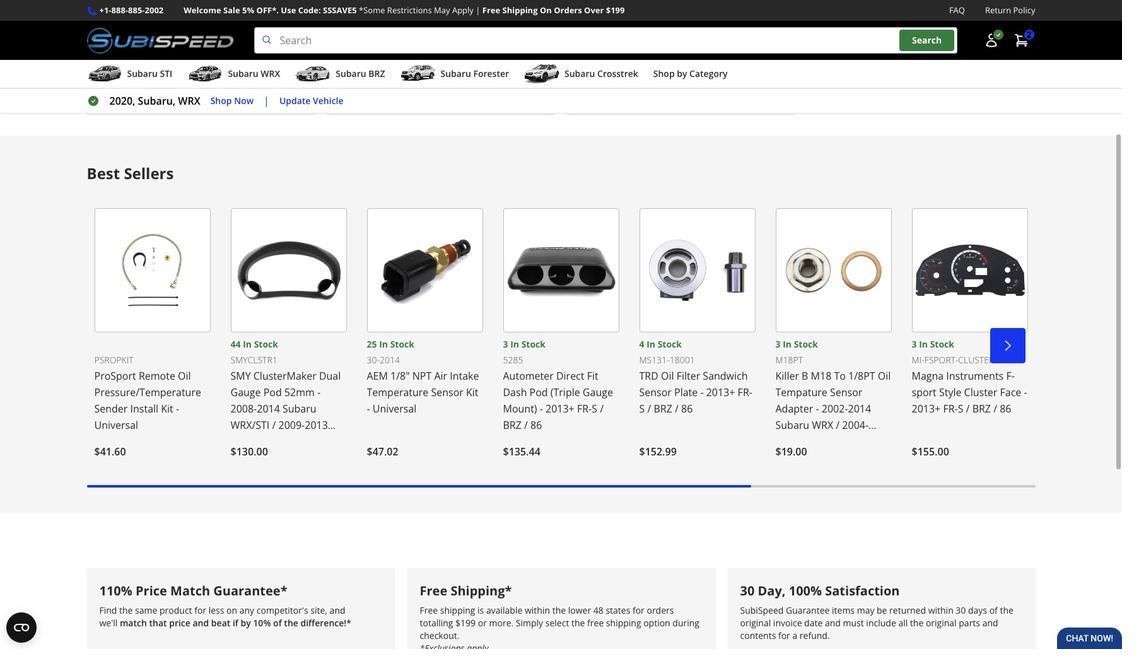 Task type: describe. For each thing, give the bounding box(es) containing it.
wrx/sti
[[231, 418, 270, 432]]

subaru wrx
[[228, 68, 280, 80]]

sale
[[223, 4, 240, 16]]

subaru down 52mm
[[283, 402, 317, 416]]

1/8"
[[391, 369, 410, 383]]

subaru crosstrek
[[565, 68, 638, 80]]

gauges for temperature gauges
[[164, 81, 200, 95]]

- inside 25 in stock 30-2014 aem 1/8" npt air intake temperature sensor kit - universal
[[367, 402, 370, 416]]

less
[[209, 604, 224, 616]]

18001
[[670, 354, 695, 366]]

m18
[[811, 369, 832, 383]]

forester inside 3 in stock m18pt killer b m18 to 1/8pt oil tempature sensor adapter - 2002-2014 subaru wrx / 2004- 2021 sti / 2006-2013 forester xt
[[776, 451, 815, 465]]

fr- inside 3 in stock mi-fsport-cluster-imp magna instruments f- sport style cluster face - 2013+ fr-s / brz / 86
[[944, 402, 958, 416]]

3 in stock 5285 autometer direct fit dash pod (triple gauge mount) - 2013+ fr-s / brz / 86
[[503, 338, 613, 432]]

in for fsport-
[[920, 338, 928, 350]]

temperature gauges
[[97, 81, 200, 95]]

autometer direct fit dash pod (triple gauge mount) - 2013+ fr-s / brz / 86 image
[[503, 208, 619, 333]]

/ inside 44 in stock smyclstr1 smy clustermaker dual gauge pod 52mm  - 2008-2014 subaru wrx/sti / 2009-2013 subaru forester xt
[[272, 418, 276, 432]]

$19.00
[[776, 445, 807, 459]]

0 horizontal spatial 30
[[741, 583, 755, 600]]

stock for autometer
[[522, 338, 546, 350]]

magna instruments f-sport style cluster face - 2013+ fr-s / brz / 86 image
[[912, 208, 1028, 333]]

orders
[[647, 604, 674, 616]]

stock for 2014
[[390, 338, 415, 350]]

face
[[1001, 386, 1022, 400]]

date
[[805, 617, 823, 629]]

day,
[[758, 583, 786, 600]]

a subaru wrx thumbnail image image
[[188, 64, 223, 83]]

subaru down wrx/sti
[[231, 435, 264, 449]]

pressure
[[578, 15, 621, 29]]

25
[[367, 338, 377, 350]]

2002
[[145, 4, 164, 16]]

a subaru crosstrek thumbnail image image
[[524, 64, 560, 83]]

cluster
[[965, 386, 998, 400]]

sport
[[912, 386, 937, 400]]

sssave5
[[323, 4, 357, 16]]

2014 inside 3 in stock m18pt killer b m18 to 1/8pt oil tempature sensor adapter - 2002-2014 subaru wrx / 2004- 2021 sti / 2006-2013 forester xt
[[848, 402, 872, 416]]

style
[[940, 386, 962, 400]]

1 original from the left
[[741, 617, 771, 629]]

policy
[[1014, 4, 1036, 16]]

52mm
[[285, 386, 315, 400]]

10%
[[253, 617, 271, 629]]

multi gauges
[[97, 15, 161, 29]]

price
[[136, 583, 167, 600]]

trd
[[640, 369, 659, 383]]

invoice
[[774, 617, 802, 629]]

30 day, 100% satisfaction subispeed guarantee items may be returned within 30 days of the original invoice date and must include all the original parts and contents for a refund.
[[741, 583, 1014, 642]]

in for 2014
[[379, 338, 388, 350]]

+1-
[[99, 4, 111, 16]]

update vehicle
[[279, 94, 344, 106]]

difference!*
[[301, 617, 351, 629]]

xt inside 3 in stock m18pt killer b m18 to 1/8pt oil tempature sensor adapter - 2002-2014 subaru wrx / 2004- 2021 sti / 2006-2013 forester xt
[[818, 451, 829, 465]]

for inside "free shipping is available within the lower 48 states for orders totalling $199 or more. simply select the free shipping option during checkout."
[[633, 604, 645, 616]]

25 in stock 30-2014 aem 1/8" npt air intake temperature sensor kit - universal
[[367, 338, 479, 416]]

subaru sti
[[127, 68, 173, 80]]

$130.00
[[231, 445, 268, 459]]

kit inside 25 in stock 30-2014 aem 1/8" npt air intake temperature sensor kit - universal
[[466, 386, 479, 400]]

for inside find the same product for less on any competitor's site, and we'll
[[194, 604, 206, 616]]

within inside 30 day, 100% satisfaction subispeed guarantee items may be returned within 30 days of the original invoice date and must include all the original parts and contents for a refund.
[[929, 604, 954, 616]]

m18pt
[[776, 354, 803, 366]]

on
[[227, 604, 237, 616]]

gauges for pressure gauges
[[624, 15, 660, 29]]

in for autometer
[[511, 338, 519, 350]]

sender
[[94, 402, 128, 416]]

sti inside 3 in stock m18pt killer b m18 to 1/8pt oil tempature sensor adapter - 2002-2014 subaru wrx / 2004- 2021 sti / 2006-2013 forester xt
[[802, 435, 816, 449]]

sensor for tempature
[[830, 386, 863, 400]]

3 in stock m18pt killer b m18 to 1/8pt oil tempature sensor adapter - 2002-2014 subaru wrx / 2004- 2021 sti / 2006-2013 forester xt
[[776, 338, 891, 465]]

$152.99
[[640, 445, 677, 459]]

the down competitor's at the left bottom of the page
[[284, 617, 298, 629]]

smy
[[231, 369, 251, 383]]

(triple
[[551, 386, 580, 400]]

apply
[[452, 4, 474, 16]]

1 horizontal spatial shipping
[[606, 617, 641, 629]]

filter
[[677, 369, 701, 383]]

imp
[[998, 354, 1013, 366]]

and left the beat
[[193, 617, 209, 629]]

pods
[[338, 15, 361, 29]]

search input field
[[254, 27, 958, 54]]

beat
[[211, 617, 231, 629]]

temperature inside 25 in stock 30-2014 aem 1/8" npt air intake temperature sensor kit - universal
[[367, 386, 429, 400]]

3 for killer
[[776, 338, 781, 350]]

use
[[281, 4, 296, 16]]

be
[[877, 604, 888, 616]]

within inside "free shipping is available within the lower 48 states for orders totalling $199 or more. simply select the free shipping option during checkout."
[[525, 604, 550, 616]]

0 vertical spatial |
[[476, 4, 480, 16]]

subaru inside subaru wrx dropdown button
[[228, 68, 259, 80]]

subaru brz
[[336, 68, 385, 80]]

select
[[546, 617, 569, 629]]

0 vertical spatial free
[[483, 4, 501, 16]]

egt gauges link
[[327, 61, 555, 114]]

$155.00
[[912, 445, 950, 459]]

universal inside 25 in stock 30-2014 aem 1/8" npt air intake temperature sensor kit - universal
[[373, 402, 417, 416]]

subaru inside the subaru crosstrek dropdown button
[[565, 68, 595, 80]]

5285
[[503, 354, 523, 366]]

the right the all
[[911, 617, 924, 629]]

pod for 2014
[[264, 386, 282, 400]]

tempature
[[776, 386, 828, 400]]

crosstrek
[[598, 68, 638, 80]]

s inside 4 in stock ms131-18001 trd oil filter sandwich sensor plate - 2013+ fr- s / brz / 86
[[640, 402, 645, 416]]

4 in stock ms131-18001 trd oil filter sandwich sensor plate - 2013+ fr- s / brz / 86
[[640, 338, 753, 416]]

magna
[[912, 369, 944, 383]]

stock for fsport-
[[931, 338, 955, 350]]

2013+ inside 3 in stock mi-fsport-cluster-imp magna instruments f- sport style cluster face - 2013+ fr-s / brz / 86
[[912, 402, 941, 416]]

wrx inside dropdown button
[[261, 68, 280, 80]]

fit
[[587, 369, 599, 383]]

- inside 44 in stock smyclstr1 smy clustermaker dual gauge pod 52mm  - 2008-2014 subaru wrx/sti / 2009-2013 subaru forester xt
[[317, 386, 321, 400]]

shop for shop now
[[211, 94, 232, 106]]

option
[[644, 617, 671, 629]]

+1-888-885-2002
[[99, 4, 164, 16]]

and down items
[[825, 617, 841, 629]]

2013+ inside '3 in stock 5285 autometer direct fit dash pod (triple gauge mount) - 2013+ fr-s / brz / 86'
[[546, 402, 575, 416]]

+1-888-885-2002 link
[[99, 4, 164, 17]]

*some restrictions may apply | free shipping on orders over $199
[[359, 4, 625, 16]]

contents
[[741, 630, 776, 642]]

cluster-
[[959, 354, 998, 366]]

or
[[478, 617, 487, 629]]

oil inside 4 in stock ms131-18001 trd oil filter sandwich sensor plate - 2013+ fr- s / brz / 86
[[661, 369, 674, 383]]

stock for killer
[[794, 338, 818, 350]]

lower
[[568, 604, 591, 616]]

checkout.
[[420, 630, 460, 642]]

1 vertical spatial wrx
[[178, 94, 200, 108]]

gauges for multi gauges
[[125, 15, 161, 29]]

2020,
[[109, 94, 135, 108]]

brz inside 4 in stock ms131-18001 trd oil filter sandwich sensor plate - 2013+ fr- s / brz / 86
[[654, 402, 673, 416]]

accessories
[[679, 81, 735, 95]]

forester inside 44 in stock smyclstr1 smy clustermaker dual gauge pod 52mm  - 2008-2014 subaru wrx/sti / 2009-2013 subaru forester xt
[[267, 435, 306, 449]]

the down lower in the right bottom of the page
[[572, 617, 585, 629]]

sensor inside 4 in stock ms131-18001 trd oil filter sandwich sensor plate - 2013+ fr- s / brz / 86
[[640, 386, 672, 400]]

killer b m18 to 1/8pt oil tempature sensor adapter - 2002-2014 subaru wrx / 2004-2021 sti / 2006-2013 forester xt image
[[776, 208, 892, 333]]

trd oil filter sandwich sensor plate - 2013+ fr-s / brz / 86 image
[[640, 208, 756, 333]]

$41.60
[[94, 445, 126, 459]]

guarantee*
[[213, 583, 287, 600]]

shop now link
[[211, 94, 254, 108]]

fr- inside '3 in stock 5285 autometer direct fit dash pod (triple gauge mount) - 2013+ fr-s / brz / 86'
[[577, 402, 592, 416]]

888-
[[111, 4, 128, 16]]

- inside 3 in stock m18pt killer b m18 to 1/8pt oil tempature sensor adapter - 2002-2014 subaru wrx / 2004- 2021 sti / 2006-2013 forester xt
[[816, 402, 819, 416]]

subaru wrx button
[[188, 63, 280, 88]]

the right days
[[1000, 604, 1014, 616]]

update vehicle button
[[279, 94, 344, 108]]

110%
[[99, 583, 132, 600]]



Task type: locate. For each thing, give the bounding box(es) containing it.
satisfaction
[[826, 583, 900, 600]]

subaru brz button
[[295, 63, 385, 88]]

on
[[540, 4, 552, 16]]

gauge down fit
[[583, 386, 613, 400]]

in inside 44 in stock smyclstr1 smy clustermaker dual gauge pod 52mm  - 2008-2014 subaru wrx/sti / 2009-2013 subaru forester xt
[[243, 338, 252, 350]]

1 vertical spatial forester
[[267, 435, 306, 449]]

xt down 52mm
[[309, 435, 320, 449]]

in inside 25 in stock 30-2014 aem 1/8" npt air intake temperature sensor kit - universal
[[379, 338, 388, 350]]

xt
[[309, 435, 320, 449], [818, 451, 829, 465]]

s inside 3 in stock mi-fsport-cluster-imp magna instruments f- sport style cluster face - 2013+ fr-s / brz / 86
[[958, 402, 964, 416]]

gauges inside pressure gauges link
[[624, 15, 660, 29]]

and inside find the same product for less on any competitor's site, and we'll
[[330, 604, 346, 616]]

temperature down 1/8"
[[367, 386, 429, 400]]

available
[[486, 604, 523, 616]]

2 horizontal spatial fr-
[[944, 402, 958, 416]]

2013 down 2004-
[[851, 435, 874, 449]]

4 stock from the left
[[658, 338, 682, 350]]

6 stock from the left
[[931, 338, 955, 350]]

0 horizontal spatial 2014
[[257, 402, 280, 416]]

a subaru sti thumbnail image image
[[87, 64, 122, 83]]

that
[[149, 617, 167, 629]]

best
[[87, 163, 120, 184]]

1 horizontal spatial temperature
[[367, 386, 429, 400]]

1 horizontal spatial s
[[640, 402, 645, 416]]

fr- down "(triple"
[[577, 402, 592, 416]]

a
[[793, 630, 798, 642]]

shop
[[654, 68, 675, 80], [211, 94, 232, 106]]

0 horizontal spatial universal
[[94, 418, 138, 432]]

0 vertical spatial xt
[[309, 435, 320, 449]]

forester left 'a subaru crosstrek thumbnail image'
[[474, 68, 509, 80]]

0 vertical spatial shipping
[[440, 604, 475, 616]]

2 oil from the left
[[661, 369, 674, 383]]

0 vertical spatial 2013
[[305, 418, 328, 432]]

brz inside dropdown button
[[369, 68, 385, 80]]

1 sensor from the left
[[431, 386, 464, 400]]

0 vertical spatial sti
[[160, 68, 173, 80]]

0 horizontal spatial pod
[[264, 386, 282, 400]]

3 inside '3 in stock 5285 autometer direct fit dash pod (triple gauge mount) - 2013+ fr-s / brz / 86'
[[503, 338, 508, 350]]

free
[[588, 617, 604, 629]]

2 horizontal spatial sensor
[[830, 386, 863, 400]]

1 stock from the left
[[254, 338, 278, 350]]

2 in from the left
[[379, 338, 388, 350]]

pod inside '3 in stock 5285 autometer direct fit dash pod (triple gauge mount) - 2013+ fr-s / brz / 86'
[[530, 386, 548, 400]]

f-
[[1007, 369, 1015, 383]]

stock inside '3 in stock 5285 autometer direct fit dash pod (triple gauge mount) - 2013+ fr-s / brz / 86'
[[522, 338, 546, 350]]

- inside 3 in stock mi-fsport-cluster-imp magna instruments f- sport style cluster face - 2013+ fr-s / brz / 86
[[1024, 386, 1028, 400]]

2 horizontal spatial 86
[[1000, 402, 1012, 416]]

clustermaker
[[254, 369, 317, 383]]

1 horizontal spatial original
[[926, 617, 957, 629]]

0 vertical spatial wrx
[[261, 68, 280, 80]]

and
[[330, 604, 346, 616], [193, 617, 209, 629], [825, 617, 841, 629], [983, 617, 999, 629]]

forester
[[474, 68, 509, 80], [267, 435, 306, 449], [776, 451, 815, 465]]

subaru
[[127, 68, 158, 80], [228, 68, 259, 80], [336, 68, 366, 80], [441, 68, 471, 80], [565, 68, 595, 80], [283, 402, 317, 416], [776, 418, 810, 432], [231, 435, 264, 449]]

1 horizontal spatial fr-
[[738, 386, 753, 400]]

subaru down adapter
[[776, 418, 810, 432]]

gauges inside multi gauges link
[[125, 15, 161, 29]]

- right mount)
[[540, 402, 543, 416]]

sti right 2021
[[802, 435, 816, 449]]

find the same product for less on any competitor's site, and we'll
[[99, 604, 346, 629]]

shipping down free shipping*
[[440, 604, 475, 616]]

stock up '18001'
[[658, 338, 682, 350]]

0 vertical spatial by
[[677, 68, 687, 80]]

stock for 18001
[[658, 338, 682, 350]]

subaru inside subaru forester dropdown button
[[441, 68, 471, 80]]

egt gauges
[[338, 81, 393, 95]]

0 vertical spatial forester
[[474, 68, 509, 80]]

1 horizontal spatial forester
[[474, 68, 509, 80]]

0 horizontal spatial sti
[[160, 68, 173, 80]]

return policy
[[986, 4, 1036, 16]]

xt inside 44 in stock smyclstr1 smy clustermaker dual gauge pod 52mm  - 2008-2014 subaru wrx/sti / 2009-2013 subaru forester xt
[[309, 435, 320, 449]]

0 vertical spatial temperature
[[97, 81, 162, 95]]

in inside 3 in stock m18pt killer b m18 to 1/8pt oil tempature sensor adapter - 2002-2014 subaru wrx / 2004- 2021 sti / 2006-2013 forester xt
[[783, 338, 792, 350]]

shop left now at the top
[[211, 94, 232, 106]]

tachometers link
[[808, 0, 1036, 49]]

wrx down a subaru wrx thumbnail image
[[178, 94, 200, 108]]

1 3 from the left
[[503, 338, 508, 350]]

original left parts
[[926, 617, 957, 629]]

npt
[[413, 369, 432, 383]]

we'll
[[99, 617, 118, 629]]

3 up 5285
[[503, 338, 508, 350]]

by left category
[[677, 68, 687, 80]]

1 vertical spatial of
[[273, 617, 282, 629]]

2 s from the left
[[640, 402, 645, 416]]

stock inside 4 in stock ms131-18001 trd oil filter sandwich sensor plate - 2013+ fr- s / brz / 86
[[658, 338, 682, 350]]

2 horizontal spatial 3
[[912, 338, 917, 350]]

0 horizontal spatial kit
[[161, 402, 173, 416]]

and up difference!*
[[330, 604, 346, 616]]

- inside 4 in stock ms131-18001 trd oil filter sandwich sensor plate - 2013+ fr- s / brz / 86
[[701, 386, 704, 400]]

1 horizontal spatial for
[[633, 604, 645, 616]]

brz inside 3 in stock mi-fsport-cluster-imp magna instruments f- sport style cluster face - 2013+ fr-s / brz / 86
[[973, 402, 991, 416]]

0 horizontal spatial 2013+
[[546, 402, 575, 416]]

48
[[594, 604, 604, 616]]

2014 inside 25 in stock 30-2014 aem 1/8" npt air intake temperature sensor kit - universal
[[380, 354, 400, 366]]

0 horizontal spatial for
[[194, 604, 206, 616]]

original up contents at the bottom of the page
[[741, 617, 771, 629]]

0 horizontal spatial within
[[525, 604, 550, 616]]

1 vertical spatial temperature
[[367, 386, 429, 400]]

1 vertical spatial universal
[[94, 418, 138, 432]]

1 s from the left
[[592, 402, 598, 416]]

subaru inside subaru brz dropdown button
[[336, 68, 366, 80]]

gauge up 2008-
[[231, 386, 261, 400]]

return policy link
[[986, 4, 1036, 17]]

$199 left or
[[456, 617, 476, 629]]

pod down autometer
[[530, 386, 548, 400]]

brz down mount)
[[503, 418, 522, 432]]

0 vertical spatial kit
[[466, 386, 479, 400]]

of inside 30 day, 100% satisfaction subispeed guarantee items may be returned within 30 days of the original invoice date and must include all the original parts and contents for a refund.
[[990, 604, 998, 616]]

wrx up update on the left top of page
[[261, 68, 280, 80]]

0 horizontal spatial original
[[741, 617, 771, 629]]

0 horizontal spatial 86
[[531, 418, 542, 432]]

gauge inside '3 in stock 5285 autometer direct fit dash pod (triple gauge mount) - 2013+ fr-s / brz / 86'
[[583, 386, 613, 400]]

86 inside 3 in stock mi-fsport-cluster-imp magna instruments f- sport style cluster face - 2013+ fr-s / brz / 86
[[1000, 402, 1012, 416]]

2014 up 1/8"
[[380, 354, 400, 366]]

0 horizontal spatial by
[[241, 617, 251, 629]]

and down days
[[983, 617, 999, 629]]

0 horizontal spatial s
[[592, 402, 598, 416]]

in inside 4 in stock ms131-18001 trd oil filter sandwich sensor plate - 2013+ fr- s / brz / 86
[[647, 338, 656, 350]]

2 horizontal spatial gauges
[[624, 15, 660, 29]]

1 horizontal spatial sti
[[802, 435, 816, 449]]

totalling
[[420, 617, 453, 629]]

2013 down 52mm
[[305, 418, 328, 432]]

fr- inside 4 in stock ms131-18001 trd oil filter sandwich sensor plate - 2013+ fr- s / brz / 86
[[738, 386, 753, 400]]

1 horizontal spatial $199
[[606, 4, 625, 16]]

2014 inside 44 in stock smyclstr1 smy clustermaker dual gauge pod 52mm  - 2008-2014 subaru wrx/sti / 2009-2013 subaru forester xt
[[257, 402, 280, 416]]

1 vertical spatial by
[[241, 617, 251, 629]]

b
[[802, 369, 809, 383]]

in right the 4
[[647, 338, 656, 350]]

subaru forester
[[441, 68, 509, 80]]

pressure gauges
[[578, 15, 660, 29]]

kit inside psropkit prosport remote oil pressure/temperature sender install kit  - universal
[[161, 402, 173, 416]]

for left a
[[779, 630, 791, 642]]

shipping*
[[451, 583, 512, 600]]

free shipping*
[[420, 583, 512, 600]]

the up select
[[553, 604, 566, 616]]

return
[[986, 4, 1012, 16]]

brz down cluster
[[973, 402, 991, 416]]

wrx down 2002-
[[812, 418, 834, 432]]

2013+ down "(triple"
[[546, 402, 575, 416]]

sensor inside 25 in stock 30-2014 aem 1/8" npt air intake temperature sensor kit - universal
[[431, 386, 464, 400]]

kit down intake
[[466, 386, 479, 400]]

0 vertical spatial 30
[[741, 583, 755, 600]]

shop for shop by category
[[654, 68, 675, 80]]

$199 right over
[[606, 4, 625, 16]]

pod for -
[[530, 386, 548, 400]]

in inside '3 in stock 5285 autometer direct fit dash pod (triple gauge mount) - 2013+ fr-s / brz / 86'
[[511, 338, 519, 350]]

86 down plate
[[682, 402, 693, 416]]

orders
[[554, 4, 582, 16]]

prosport remote oil pressure/temperature sender install kit  - universal image
[[94, 208, 210, 333]]

universal down sender
[[94, 418, 138, 432]]

direct
[[557, 369, 585, 383]]

in right 44
[[243, 338, 252, 350]]

1 in from the left
[[243, 338, 252, 350]]

3 stock from the left
[[522, 338, 546, 350]]

sensor down to
[[830, 386, 863, 400]]

- left 2002-
[[816, 402, 819, 416]]

s inside '3 in stock 5285 autometer direct fit dash pod (triple gauge mount) - 2013+ fr-s / brz / 86'
[[592, 402, 598, 416]]

free inside "free shipping is available within the lower 48 states for orders totalling $199 or more. simply select the free shipping option during checkout."
[[420, 604, 438, 616]]

more.
[[489, 617, 514, 629]]

$47.02
[[367, 445, 399, 459]]

universal inside psropkit prosport remote oil pressure/temperature sender install kit  - universal
[[94, 418, 138, 432]]

1 vertical spatial 30
[[956, 604, 966, 616]]

2 vertical spatial forester
[[776, 451, 815, 465]]

in for smy
[[243, 338, 252, 350]]

- inside psropkit prosport remote oil pressure/temperature sender install kit  - universal
[[176, 402, 179, 416]]

gauge inside 44 in stock smyclstr1 smy clustermaker dual gauge pod 52mm  - 2008-2014 subaru wrx/sti / 2009-2013 subaru forester xt
[[231, 386, 261, 400]]

update
[[279, 94, 311, 106]]

2 horizontal spatial wrx
[[812, 418, 834, 432]]

of right days
[[990, 604, 998, 616]]

kit
[[466, 386, 479, 400], [161, 402, 173, 416]]

2 3 from the left
[[776, 338, 781, 350]]

sti up 'temperature gauges'
[[160, 68, 173, 80]]

wrx
[[261, 68, 280, 80], [178, 94, 200, 108], [812, 418, 834, 432]]

within right "returned"
[[929, 604, 954, 616]]

0 horizontal spatial oil
[[178, 369, 191, 383]]

s down 'trd'
[[640, 402, 645, 416]]

parts
[[959, 617, 981, 629]]

during
[[673, 617, 700, 629]]

1 horizontal spatial kit
[[466, 386, 479, 400]]

free for shipping*
[[420, 583, 448, 600]]

30 up "subispeed"
[[741, 583, 755, 600]]

free for shipping
[[420, 604, 438, 616]]

stock inside 3 in stock m18pt killer b m18 to 1/8pt oil tempature sensor adapter - 2002-2014 subaru wrx / 2004- 2021 sti / 2006-2013 forester xt
[[794, 338, 818, 350]]

2 pod from the left
[[530, 386, 548, 400]]

1 horizontal spatial 3
[[776, 338, 781, 350]]

2 sensor from the left
[[640, 386, 672, 400]]

by inside dropdown button
[[677, 68, 687, 80]]

gauge controllers & accessories
[[578, 81, 735, 95]]

search button
[[900, 30, 955, 51]]

1 pod from the left
[[264, 386, 282, 400]]

1 horizontal spatial within
[[929, 604, 954, 616]]

ms131-
[[640, 354, 670, 366]]

in inside 3 in stock mi-fsport-cluster-imp magna instruments f- sport style cluster face - 2013+ fr-s / brz / 86
[[920, 338, 928, 350]]

1 vertical spatial shipping
[[606, 617, 641, 629]]

pod down clustermaker
[[264, 386, 282, 400]]

1 vertical spatial |
[[264, 94, 269, 108]]

0 horizontal spatial 2013
[[305, 418, 328, 432]]

universal down 1/8"
[[373, 402, 417, 416]]

now
[[234, 94, 254, 106]]

simply
[[516, 617, 543, 629]]

vehicle
[[313, 94, 344, 106]]

0 vertical spatial of
[[990, 604, 998, 616]]

pod inside 44 in stock smyclstr1 smy clustermaker dual gauge pod 52mm  - 2008-2014 subaru wrx/sti / 2009-2013 subaru forester xt
[[264, 386, 282, 400]]

gauge down subaru crosstrek at the top right of page
[[578, 81, 609, 95]]

gauges inside "temperature gauges" link
[[164, 81, 200, 95]]

2013
[[305, 418, 328, 432], [851, 435, 874, 449]]

0 vertical spatial universal
[[373, 402, 417, 416]]

1 horizontal spatial xt
[[818, 451, 829, 465]]

2013 inside 44 in stock smyclstr1 smy clustermaker dual gauge pod 52mm  - 2008-2014 subaru wrx/sti / 2009-2013 subaru forester xt
[[305, 418, 328, 432]]

1 vertical spatial kit
[[161, 402, 173, 416]]

oil right 'trd'
[[661, 369, 674, 383]]

1 horizontal spatial by
[[677, 68, 687, 80]]

sensor
[[431, 386, 464, 400], [640, 386, 672, 400], [830, 386, 863, 400]]

stock inside 3 in stock mi-fsport-cluster-imp magna instruments f- sport style cluster face - 2013+ fr-s / brz / 86
[[931, 338, 955, 350]]

0 vertical spatial shop
[[654, 68, 675, 80]]

2 stock from the left
[[390, 338, 415, 350]]

the up 'match' at bottom
[[119, 604, 133, 616]]

kit right install
[[161, 402, 173, 416]]

1 horizontal spatial universal
[[373, 402, 417, 416]]

0 horizontal spatial temperature
[[97, 81, 162, 95]]

aem 1/8" npt air intake temperature sensor kit - universal image
[[367, 208, 483, 333]]

off*.
[[257, 4, 279, 16]]

2 horizontal spatial forester
[[776, 451, 815, 465]]

competitor's
[[257, 604, 308, 616]]

oil inside psropkit prosport remote oil pressure/temperature sender install kit  - universal
[[178, 369, 191, 383]]

subaru up egt
[[336, 68, 366, 80]]

shop by category button
[[654, 63, 728, 88]]

stock up 5285
[[522, 338, 546, 350]]

1 vertical spatial shop
[[211, 94, 232, 106]]

1 oil from the left
[[178, 369, 191, 383]]

welcome
[[184, 4, 221, 16]]

2013+ down sport
[[912, 402, 941, 416]]

s down the style
[[958, 402, 964, 416]]

category
[[690, 68, 728, 80]]

tachometers
[[819, 15, 882, 29]]

2 horizontal spatial oil
[[878, 369, 891, 383]]

match
[[120, 617, 147, 629]]

0 horizontal spatial gauges
[[125, 15, 161, 29]]

brz down 'trd'
[[654, 402, 673, 416]]

shop up gauge controllers & accessories
[[654, 68, 675, 80]]

aem
[[367, 369, 388, 383]]

shipping down states on the right bottom
[[606, 617, 641, 629]]

2 horizontal spatial s
[[958, 402, 964, 416]]

stock up the fsport-
[[931, 338, 955, 350]]

0 horizontal spatial shop
[[211, 94, 232, 106]]

sensor inside 3 in stock m18pt killer b m18 to 1/8pt oil tempature sensor adapter - 2002-2014 subaru wrx / 2004- 2021 sti / 2006-2013 forester xt
[[830, 386, 863, 400]]

1 vertical spatial sti
[[802, 435, 816, 449]]

may
[[434, 4, 450, 16]]

0 vertical spatial $199
[[606, 4, 625, 16]]

0 horizontal spatial 3
[[503, 338, 508, 350]]

2
[[1027, 29, 1032, 41]]

in for killer
[[783, 338, 792, 350]]

2 horizontal spatial 2013+
[[912, 402, 941, 416]]

1 horizontal spatial sensor
[[640, 386, 672, 400]]

2013 inside 3 in stock m18pt killer b m18 to 1/8pt oil tempature sensor adapter - 2002-2014 subaru wrx / 2004- 2021 sti / 2006-2013 forester xt
[[851, 435, 874, 449]]

s down fit
[[592, 402, 598, 416]]

xt down 2006-
[[818, 451, 829, 465]]

3 inside 3 in stock mi-fsport-cluster-imp magna instruments f- sport style cluster face - 2013+ fr-s / brz / 86
[[912, 338, 917, 350]]

within up simply
[[525, 604, 550, 616]]

2 horizontal spatial 2014
[[848, 402, 872, 416]]

&
[[669, 81, 676, 95]]

0 horizontal spatial forester
[[267, 435, 306, 449]]

2013+ inside 4 in stock ms131-18001 trd oil filter sandwich sensor plate - 2013+ fr- s / brz / 86
[[707, 386, 735, 400]]

1 vertical spatial 2013
[[851, 435, 874, 449]]

subaru inside 3 in stock m18pt killer b m18 to 1/8pt oil tempature sensor adapter - 2002-2014 subaru wrx / 2004- 2021 sti / 2006-2013 forester xt
[[776, 418, 810, 432]]

4 in from the left
[[647, 338, 656, 350]]

the inside find the same product for less on any competitor's site, and we'll
[[119, 604, 133, 616]]

2 original from the left
[[926, 617, 957, 629]]

oil
[[178, 369, 191, 383], [661, 369, 674, 383], [878, 369, 891, 383]]

open widget image
[[6, 613, 37, 643]]

stock up m18pt
[[794, 338, 818, 350]]

2014 up wrx/sti
[[257, 402, 280, 416]]

for inside 30 day, 100% satisfaction subispeed guarantee items may be returned within 30 days of the original invoice date and must include all the original parts and contents for a refund.
[[779, 630, 791, 642]]

2 vertical spatial free
[[420, 604, 438, 616]]

stock inside 44 in stock smyclstr1 smy clustermaker dual gauge pod 52mm  - 2008-2014 subaru wrx/sti / 2009-2013 subaru forester xt
[[254, 338, 278, 350]]

0 horizontal spatial sensor
[[431, 386, 464, 400]]

3 sensor from the left
[[830, 386, 863, 400]]

brz inside '3 in stock 5285 autometer direct fit dash pod (triple gauge mount) - 2013+ fr-s / brz / 86'
[[503, 418, 522, 432]]

1 horizontal spatial 2014
[[380, 354, 400, 366]]

2014 up 2004-
[[848, 402, 872, 416]]

oil inside 3 in stock m18pt killer b m18 to 1/8pt oil tempature sensor adapter - 2002-2014 subaru wrx / 2004- 2021 sti / 2006-2013 forester xt
[[878, 369, 891, 383]]

plate
[[675, 386, 698, 400]]

1 horizontal spatial shop
[[654, 68, 675, 80]]

0 horizontal spatial shipping
[[440, 604, 475, 616]]

0 horizontal spatial of
[[273, 617, 282, 629]]

86 inside '3 in stock 5285 autometer direct fit dash pod (triple gauge mount) - 2013+ fr-s / brz / 86'
[[531, 418, 542, 432]]

6 in from the left
[[920, 338, 928, 350]]

2 within from the left
[[929, 604, 954, 616]]

/
[[600, 402, 604, 416], [648, 402, 651, 416], [675, 402, 679, 416], [967, 402, 970, 416], [994, 402, 998, 416], [272, 418, 276, 432], [524, 418, 528, 432], [836, 418, 840, 432], [818, 435, 822, 449]]

stock right 25
[[390, 338, 415, 350]]

3 in from the left
[[511, 338, 519, 350]]

86 down face
[[1000, 402, 1012, 416]]

$199 inside "free shipping is available within the lower 48 states for orders totalling $199 or more. simply select the free shipping option during checkout."
[[456, 617, 476, 629]]

welcome sale 5% off*. use code: sssave5
[[184, 4, 357, 16]]

2 horizontal spatial for
[[779, 630, 791, 642]]

- right face
[[1024, 386, 1028, 400]]

temperature inside "temperature gauges" link
[[97, 81, 162, 95]]

| right now at the top
[[264, 94, 269, 108]]

0 horizontal spatial wrx
[[178, 94, 200, 108]]

44 in stock smyclstr1 smy clustermaker dual gauge pod 52mm  - 2008-2014 subaru wrx/sti / 2009-2013 subaru forester xt
[[231, 338, 341, 449]]

subaru left "crosstrek"
[[565, 68, 595, 80]]

a subaru forester thumbnail image image
[[400, 64, 436, 83]]

3 up m18pt
[[776, 338, 781, 350]]

86 inside 4 in stock ms131-18001 trd oil filter sandwich sensor plate - 2013+ fr- s / brz / 86
[[682, 402, 693, 416]]

fr- down sandwich
[[738, 386, 753, 400]]

returned
[[890, 604, 926, 616]]

faq
[[950, 4, 965, 16]]

refund.
[[800, 630, 830, 642]]

1 horizontal spatial |
[[476, 4, 480, 16]]

free
[[483, 4, 501, 16], [420, 583, 448, 600], [420, 604, 438, 616]]

30 up parts
[[956, 604, 966, 616]]

subaru inside subaru sti dropdown button
[[127, 68, 158, 80]]

0 horizontal spatial $199
[[456, 617, 476, 629]]

110% price match guarantee*
[[99, 583, 287, 600]]

stock up smyclstr1
[[254, 338, 278, 350]]

1 horizontal spatial 86
[[682, 402, 693, 416]]

in up 5285
[[511, 338, 519, 350]]

by
[[677, 68, 687, 80], [241, 617, 251, 629]]

oil right remote
[[178, 369, 191, 383]]

shipping
[[503, 4, 538, 16]]

wrx inside 3 in stock m18pt killer b m18 to 1/8pt oil tempature sensor adapter - 2002-2014 subaru wrx / 2004- 2021 sti / 2006-2013 forester xt
[[812, 418, 834, 432]]

by right if
[[241, 617, 251, 629]]

of down competitor's at the left bottom of the page
[[273, 617, 282, 629]]

sensor down the air
[[431, 386, 464, 400]]

- down aem
[[367, 402, 370, 416]]

forester inside dropdown button
[[474, 68, 509, 80]]

5%
[[242, 4, 254, 16]]

subaru up 'temperature gauges'
[[127, 68, 158, 80]]

shop inside shop now link
[[211, 94, 232, 106]]

code:
[[298, 4, 321, 16]]

1 horizontal spatial of
[[990, 604, 998, 616]]

1/8pt
[[849, 369, 876, 383]]

3 for autometer
[[503, 338, 508, 350]]

3 oil from the left
[[878, 369, 891, 383]]

1 horizontal spatial 2013+
[[707, 386, 735, 400]]

3 for fsport-
[[912, 338, 917, 350]]

button image
[[984, 33, 999, 48]]

match
[[170, 583, 210, 600]]

1 horizontal spatial 2013
[[851, 435, 874, 449]]

in for 18001
[[647, 338, 656, 350]]

0 horizontal spatial |
[[264, 94, 269, 108]]

5 in from the left
[[783, 338, 792, 350]]

- inside '3 in stock 5285 autometer direct fit dash pod (triple gauge mount) - 2013+ fr-s / brz / 86'
[[540, 402, 543, 416]]

subispeed logo image
[[87, 27, 234, 54]]

0 horizontal spatial xt
[[309, 435, 320, 449]]

subaru right a subaru forester thumbnail image
[[441, 68, 471, 80]]

1 horizontal spatial 30
[[956, 604, 966, 616]]

in up mi-
[[920, 338, 928, 350]]

temperature down 'subaru sti'
[[97, 81, 162, 95]]

psropkit
[[94, 354, 133, 366]]

2004-
[[843, 418, 869, 432]]

a subaru brz thumbnail image image
[[295, 64, 331, 83]]

1 horizontal spatial oil
[[661, 369, 674, 383]]

stock inside 25 in stock 30-2014 aem 1/8" npt air intake temperature sensor kit - universal
[[390, 338, 415, 350]]

for right states on the right bottom
[[633, 604, 645, 616]]

3 s from the left
[[958, 402, 964, 416]]

fr- down the style
[[944, 402, 958, 416]]

1 horizontal spatial pod
[[530, 386, 548, 400]]

1 vertical spatial $199
[[456, 617, 476, 629]]

sandwich
[[703, 369, 748, 383]]

0 horizontal spatial fr-
[[577, 402, 592, 416]]

search
[[913, 34, 942, 46]]

2013+
[[707, 386, 735, 400], [546, 402, 575, 416], [912, 402, 941, 416]]

2013+ down sandwich
[[707, 386, 735, 400]]

| right apply
[[476, 4, 480, 16]]

brz up gauges
[[369, 68, 385, 80]]

1 horizontal spatial gauges
[[164, 81, 200, 95]]

sensor for temperature
[[431, 386, 464, 400]]

4
[[640, 338, 645, 350]]

sti inside dropdown button
[[160, 68, 173, 80]]

in up m18pt
[[783, 338, 792, 350]]

- right 52mm
[[317, 386, 321, 400]]

stock for smy
[[254, 338, 278, 350]]

shop inside shop by category dropdown button
[[654, 68, 675, 80]]

smy clustermaker dual gauge pod 52mm  - 2008-2014 subaru wrx/sti / 2009-2013 subaru forester xt image
[[231, 208, 347, 333]]

subaru up now at the top
[[228, 68, 259, 80]]

2008-
[[231, 402, 257, 416]]

1 vertical spatial xt
[[818, 451, 829, 465]]

for left less
[[194, 604, 206, 616]]

3 inside 3 in stock m18pt killer b m18 to 1/8pt oil tempature sensor adapter - 2002-2014 subaru wrx / 2004- 2021 sti / 2006-2013 forester xt
[[776, 338, 781, 350]]

1 within from the left
[[525, 604, 550, 616]]

5 stock from the left
[[794, 338, 818, 350]]

2014
[[380, 354, 400, 366], [257, 402, 280, 416], [848, 402, 872, 416]]

3 3 from the left
[[912, 338, 917, 350]]



Task type: vqa. For each thing, say whether or not it's contained in the screenshot.
brake
no



